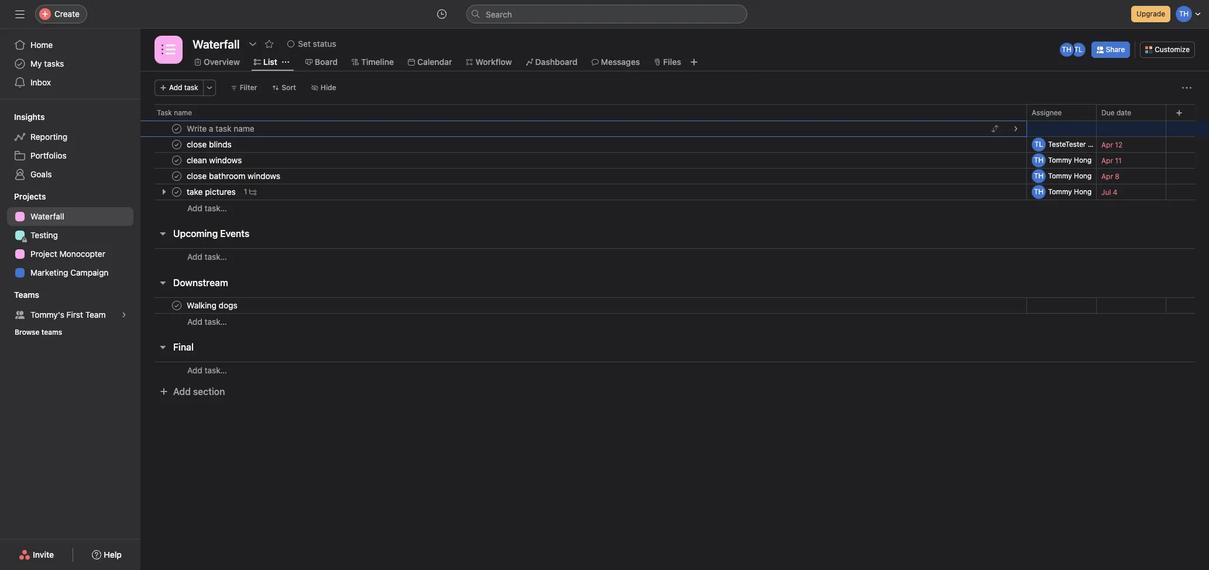Task type: locate. For each thing, give the bounding box(es) containing it.
project monocopter
[[30, 249, 105, 259]]

cell
[[141, 121, 1028, 137]]

hong left jul
[[1075, 187, 1092, 196]]

row
[[141, 104, 1210, 126], [155, 120, 1196, 121], [141, 121, 1210, 137], [141, 136, 1210, 153], [141, 152, 1210, 169], [141, 168, 1210, 184], [141, 184, 1210, 200], [141, 297, 1210, 314]]

row containing assignee
[[141, 104, 1210, 126]]

1 subtask image
[[250, 189, 257, 196]]

1 add task… row from the top
[[141, 200, 1210, 216]]

11
[[1116, 156, 1122, 165]]

0 vertical spatial collapse task list for this section image
[[158, 278, 167, 288]]

add inside header untitled section tree grid
[[187, 203, 202, 213]]

4 completed image from the top
[[170, 185, 184, 199]]

0 vertical spatial hong
[[1075, 156, 1092, 165]]

add task… button down upcoming events
[[187, 251, 227, 264]]

1 add task… from the top
[[187, 203, 227, 213]]

2 completed checkbox from the top
[[170, 138, 184, 152]]

add task…
[[187, 203, 227, 213], [187, 252, 227, 262], [187, 316, 227, 326], [187, 365, 227, 375]]

2 apr from the top
[[1102, 156, 1114, 165]]

task… down upcoming events "button" on the top left of page
[[205, 252, 227, 262]]

th
[[1062, 45, 1072, 54], [1035, 156, 1044, 165], [1035, 172, 1044, 180]]

customize button
[[1141, 42, 1196, 58]]

upgrade button
[[1132, 6, 1171, 22]]

hong down the testetester letester
[[1075, 156, 1092, 165]]

clean windows text field
[[184, 155, 246, 166]]

1 vertical spatial tommy hong
[[1049, 172, 1092, 180]]

board link
[[306, 56, 338, 69]]

add task… down walking dogs text box at the bottom
[[187, 316, 227, 326]]

3 completed image from the top
[[170, 169, 184, 183]]

completed image
[[170, 138, 184, 152]]

teams element
[[0, 285, 141, 343]]

home link
[[7, 36, 134, 54]]

apr for apr 11
[[1102, 156, 1114, 165]]

task… for add task… button in the header downstream tree grid
[[205, 316, 227, 326]]

testetester letester
[[1049, 140, 1116, 149]]

2 completed image from the top
[[170, 153, 184, 167]]

add left task
[[169, 83, 182, 92]]

1 vertical spatial tl
[[1035, 140, 1044, 149]]

2 tommy from the top
[[1049, 172, 1073, 180]]

task… for 1st add task… button from the top
[[205, 203, 227, 213]]

header downstream tree grid
[[141, 297, 1210, 330]]

0 vertical spatial completed checkbox
[[170, 153, 184, 167]]

walking dogs cell
[[141, 297, 1028, 314]]

add task… down upcoming events
[[187, 252, 227, 262]]

completed checkbox inside close bathroom windows cell
[[170, 169, 184, 183]]

completed checkbox inside close blinds cell
[[170, 138, 184, 152]]

waterfall
[[30, 211, 64, 221]]

testing
[[30, 230, 58, 240]]

date
[[1117, 108, 1132, 117]]

add task… inside header downstream tree grid
[[187, 316, 227, 326]]

tl inside row
[[1035, 140, 1044, 149]]

add down upcoming
[[187, 252, 202, 262]]

take pictures cell
[[141, 184, 1028, 200]]

completed checkbox up completed icon
[[170, 122, 184, 136]]

add task… button down walking dogs text box at the bottom
[[187, 315, 227, 328]]

add left section
[[173, 386, 191, 397]]

tommy's first team
[[30, 310, 106, 320]]

add
[[169, 83, 182, 92], [187, 203, 202, 213], [187, 252, 202, 262], [187, 316, 202, 326], [187, 365, 202, 375], [173, 386, 191, 397]]

1 vertical spatial completed checkbox
[[170, 299, 184, 313]]

invite
[[33, 550, 54, 560]]

0 horizontal spatial tl
[[1035, 140, 1044, 149]]

3 tommy hong from the top
[[1049, 187, 1092, 196]]

projects button
[[0, 191, 46, 203]]

None text field
[[190, 33, 243, 54]]

1 vertical spatial hong
[[1075, 172, 1092, 180]]

2 task… from the top
[[205, 252, 227, 262]]

Completed checkbox
[[170, 153, 184, 167], [170, 299, 184, 313]]

global element
[[0, 29, 141, 99]]

completed checkbox right expand subtask list for the task take pictures
[[170, 185, 184, 199]]

tommy
[[1049, 156, 1073, 165], [1049, 172, 1073, 180], [1049, 187, 1073, 196]]

add section button
[[155, 381, 230, 402]]

upcoming
[[173, 228, 218, 239]]

hong
[[1075, 156, 1092, 165], [1075, 172, 1092, 180], [1075, 187, 1092, 196]]

completed checkbox inside walking dogs cell
[[170, 299, 184, 313]]

completed checkbox down downstream
[[170, 299, 184, 313]]

more actions image
[[206, 84, 213, 91]]

task… down walking dogs text box at the bottom
[[205, 316, 227, 326]]

apr left 8
[[1102, 172, 1114, 181]]

add inside button
[[173, 386, 191, 397]]

completed image
[[170, 122, 184, 136], [170, 153, 184, 167], [170, 169, 184, 183], [170, 185, 184, 199], [170, 299, 184, 313]]

my tasks link
[[7, 54, 134, 73]]

completed checkbox down completed icon
[[170, 169, 184, 183]]

due
[[1102, 108, 1115, 117]]

4 completed checkbox from the top
[[170, 185, 184, 199]]

2 hong from the top
[[1075, 172, 1092, 180]]

0 vertical spatial tl
[[1075, 45, 1083, 54]]

add down take pictures "text box"
[[187, 203, 202, 213]]

hong up tommy hong button
[[1075, 172, 1092, 180]]

1 task… from the top
[[205, 203, 227, 213]]

hide sidebar image
[[15, 9, 25, 19]]

completed checkbox inside take pictures cell
[[170, 185, 184, 199]]

projects
[[14, 191, 46, 201]]

2 vertical spatial tommy
[[1049, 187, 1073, 196]]

1 tommy from the top
[[1049, 156, 1073, 165]]

completed image for write a task name text box
[[170, 122, 184, 136]]

Walking dogs text field
[[184, 300, 241, 312]]

add task… button up section
[[187, 364, 227, 377]]

th for apr 8
[[1035, 172, 1044, 180]]

add task… button down take pictures "text box"
[[187, 202, 227, 215]]

browse
[[15, 328, 40, 337]]

tommy hong up tommy hong button
[[1049, 172, 1092, 180]]

task… inside header downstream tree grid
[[205, 316, 227, 326]]

1 apr from the top
[[1102, 140, 1114, 149]]

tl
[[1075, 45, 1083, 54], [1035, 140, 1044, 149]]

customize
[[1155, 45, 1190, 54]]

tab actions image
[[282, 59, 289, 66]]

tommy hong left jul
[[1049, 187, 1092, 196]]

4 task… from the top
[[205, 365, 227, 375]]

completed image for walking dogs text box at the bottom
[[170, 299, 184, 313]]

apr
[[1102, 140, 1114, 149], [1102, 156, 1114, 165], [1102, 172, 1114, 181]]

2 add task… row from the top
[[141, 248, 1210, 271]]

2 tommy hong from the top
[[1049, 172, 1092, 180]]

overview
[[204, 57, 240, 67]]

apr 8
[[1102, 172, 1120, 181]]

close bathroom windows cell
[[141, 168, 1028, 184]]

3 completed checkbox from the top
[[170, 169, 184, 183]]

apr left 12
[[1102, 140, 1114, 149]]

completed checkbox inside clean windows cell
[[170, 153, 184, 167]]

2 completed checkbox from the top
[[170, 299, 184, 313]]

completed checkbox for close blinds text field
[[170, 138, 184, 152]]

assignee
[[1032, 108, 1062, 117]]

expand subtask list for the task take pictures image
[[159, 187, 169, 197]]

tl left testetester
[[1035, 140, 1044, 149]]

3 tommy from the top
[[1049, 187, 1073, 196]]

add task… row
[[141, 200, 1210, 216], [141, 248, 1210, 271], [141, 313, 1210, 330], [141, 362, 1210, 384]]

Completed checkbox
[[170, 122, 184, 136], [170, 138, 184, 152], [170, 169, 184, 183], [170, 185, 184, 199]]

hong for apr 8
[[1075, 172, 1092, 180]]

hong inside button
[[1075, 187, 1092, 196]]

tl left share button
[[1075, 45, 1083, 54]]

portfolios link
[[7, 146, 134, 165]]

completed image inside clean windows cell
[[170, 153, 184, 167]]

0 vertical spatial tommy
[[1049, 156, 1073, 165]]

0 vertical spatial tommy hong
[[1049, 156, 1092, 165]]

4 add task… row from the top
[[141, 362, 1210, 384]]

completed checkbox down completed icon
[[170, 153, 184, 167]]

task… inside header untitled section tree grid
[[205, 203, 227, 213]]

task… for 4th add task… button from the top of the page
[[205, 365, 227, 375]]

list link
[[254, 56, 277, 69]]

collapse task list for this section image left downstream button
[[158, 278, 167, 288]]

completed image for close bathroom windows text box
[[170, 169, 184, 183]]

letester
[[1089, 140, 1116, 149]]

see details, tommy's first team image
[[121, 312, 128, 319]]

completed image inside close bathroom windows cell
[[170, 169, 184, 183]]

3 add task… button from the top
[[187, 315, 227, 328]]

events
[[220, 228, 250, 239]]

board
[[315, 57, 338, 67]]

3 add task… from the top
[[187, 316, 227, 326]]

overview link
[[194, 56, 240, 69]]

completed checkbox down task name
[[170, 138, 184, 152]]

tommy left jul
[[1049, 187, 1073, 196]]

1 completed checkbox from the top
[[170, 122, 184, 136]]

1 completed checkbox from the top
[[170, 153, 184, 167]]

add task… inside header untitled section tree grid
[[187, 203, 227, 213]]

section
[[193, 386, 225, 397]]

task…
[[205, 203, 227, 213], [205, 252, 227, 262], [205, 316, 227, 326], [205, 365, 227, 375]]

tommy hong down testetester
[[1049, 156, 1092, 165]]

2 vertical spatial apr
[[1102, 172, 1114, 181]]

3 apr from the top
[[1102, 172, 1114, 181]]

1 tommy hong from the top
[[1049, 156, 1092, 165]]

move tasks between sections image
[[992, 125, 999, 132]]

tommy up tommy hong button
[[1049, 172, 1073, 180]]

team
[[85, 310, 106, 320]]

collapse task list for this section image
[[158, 278, 167, 288], [158, 343, 167, 352]]

1 vertical spatial tommy
[[1049, 172, 1073, 180]]

clean windows cell
[[141, 152, 1028, 169]]

marketing
[[30, 268, 68, 278]]

3 task… from the top
[[205, 316, 227, 326]]

add task… down take pictures "text box"
[[187, 203, 227, 213]]

1 hong from the top
[[1075, 156, 1092, 165]]

task… up section
[[205, 365, 227, 375]]

2 vertical spatial tommy hong
[[1049, 187, 1092, 196]]

1 vertical spatial th
[[1035, 156, 1044, 165]]

Write a task name text field
[[184, 123, 258, 135]]

workflow
[[476, 57, 512, 67]]

5 completed image from the top
[[170, 299, 184, 313]]

tommy down testetester
[[1049, 156, 1073, 165]]

1 vertical spatial collapse task list for this section image
[[158, 343, 167, 352]]

collapse task list for this section image left final button at the bottom left of the page
[[158, 343, 167, 352]]

1 completed image from the top
[[170, 122, 184, 136]]

apr left 11
[[1102, 156, 1114, 165]]

inbox
[[30, 77, 51, 87]]

close blinds text field
[[184, 139, 235, 150]]

tasks
[[44, 59, 64, 69]]

add task… up section
[[187, 365, 227, 375]]

tommy hong inside button
[[1049, 187, 1092, 196]]

share button
[[1092, 42, 1131, 58]]

task
[[157, 108, 172, 117]]

add section
[[173, 386, 225, 397]]

1 vertical spatial apr
[[1102, 156, 1114, 165]]

task… down take pictures "text box"
[[205, 203, 227, 213]]

list
[[263, 57, 277, 67]]

0 vertical spatial apr
[[1102, 140, 1114, 149]]

add tab image
[[690, 57, 699, 67]]

insights element
[[0, 107, 141, 186]]

completed image inside walking dogs cell
[[170, 299, 184, 313]]

add down walking dogs text box at the bottom
[[187, 316, 202, 326]]

name
[[174, 108, 192, 117]]

help
[[104, 550, 122, 560]]

add task button
[[155, 80, 204, 96]]

2 vertical spatial th
[[1035, 172, 1044, 180]]

project monocopter link
[[7, 245, 134, 264]]

monocopter
[[59, 249, 105, 259]]

2 vertical spatial hong
[[1075, 187, 1092, 196]]

3 hong from the top
[[1075, 187, 1092, 196]]

tommy inside tommy hong button
[[1049, 187, 1073, 196]]

messages link
[[592, 56, 640, 69]]



Task type: describe. For each thing, give the bounding box(es) containing it.
1 add task… button from the top
[[187, 202, 227, 215]]

jul 4
[[1102, 188, 1118, 196]]

completed checkbox for close bathroom windows text box
[[170, 169, 184, 183]]

upgrade
[[1137, 9, 1166, 18]]

status
[[313, 39, 336, 49]]

tommy hong button
[[1032, 185, 1094, 199]]

tommy for apr 11
[[1049, 156, 1073, 165]]

downstream
[[173, 278, 228, 288]]

add field image
[[1176, 109, 1183, 116]]

marketing campaign
[[30, 268, 109, 278]]

completed checkbox for clean windows 'text field'
[[170, 153, 184, 167]]

waterfall link
[[7, 207, 134, 226]]

teams
[[14, 290, 39, 300]]

list image
[[162, 43, 176, 57]]

final button
[[173, 337, 194, 358]]

create
[[54, 9, 80, 19]]

downstream button
[[173, 272, 228, 293]]

due date
[[1102, 108, 1132, 117]]

home
[[30, 40, 53, 50]]

12
[[1116, 140, 1123, 149]]

take pictures text field
[[184, 186, 239, 198]]

final
[[173, 342, 194, 353]]

history image
[[437, 9, 447, 19]]

browse teams button
[[9, 324, 68, 341]]

task… for second add task… button from the top
[[205, 252, 227, 262]]

jul
[[1102, 188, 1112, 196]]

help button
[[84, 545, 129, 566]]

close blinds cell
[[141, 136, 1028, 153]]

marketing campaign link
[[7, 264, 134, 282]]

calendar link
[[408, 56, 452, 69]]

timeline link
[[352, 56, 394, 69]]

sort button
[[267, 80, 301, 96]]

add task
[[169, 83, 198, 92]]

more actions image
[[1183, 83, 1192, 93]]

workflow link
[[466, 56, 512, 69]]

apr 11
[[1102, 156, 1122, 165]]

3 add task… row from the top
[[141, 313, 1210, 330]]

teams
[[41, 328, 62, 337]]

dashboard link
[[526, 56, 578, 69]]

testing link
[[7, 226, 134, 245]]

tommy's first team link
[[7, 306, 134, 324]]

insights
[[14, 112, 45, 122]]

4 add task… button from the top
[[187, 364, 227, 377]]

Search tasks, projects, and more text field
[[467, 5, 748, 23]]

upcoming events
[[173, 228, 250, 239]]

2 add task… from the top
[[187, 252, 227, 262]]

filter
[[240, 83, 257, 92]]

apr for apr 12
[[1102, 140, 1114, 149]]

tommy hong for apr 8
[[1049, 172, 1092, 180]]

4
[[1114, 188, 1118, 196]]

tommy's
[[30, 310, 64, 320]]

invite button
[[11, 545, 62, 566]]

1 horizontal spatial tl
[[1075, 45, 1083, 54]]

add up add section button on the left bottom of page
[[187, 365, 202, 375]]

completed checkbox for walking dogs text box at the bottom
[[170, 299, 184, 313]]

2 add task… button from the top
[[187, 251, 227, 264]]

completed checkbox for write a task name text box
[[170, 122, 184, 136]]

portfolios
[[30, 150, 67, 160]]

create button
[[35, 5, 87, 23]]

upcoming events button
[[173, 223, 250, 244]]

hide button
[[306, 80, 342, 96]]

set
[[298, 39, 311, 49]]

4 add task… from the top
[[187, 365, 227, 375]]

add inside button
[[169, 83, 182, 92]]

show options image
[[248, 39, 258, 49]]

inbox link
[[7, 73, 134, 92]]

apr 12
[[1102, 140, 1123, 149]]

messages
[[601, 57, 640, 67]]

testetester
[[1049, 140, 1087, 149]]

reporting link
[[7, 128, 134, 146]]

hong for apr 11
[[1075, 156, 1092, 165]]

insights button
[[0, 111, 45, 123]]

row containing tl
[[141, 136, 1210, 153]]

header untitled section tree grid
[[141, 121, 1210, 216]]

completed image inside take pictures cell
[[170, 185, 184, 199]]

1 collapse task list for this section image from the top
[[158, 278, 167, 288]]

filter button
[[225, 80, 263, 96]]

0 vertical spatial th
[[1062, 45, 1072, 54]]

add task… button inside header downstream tree grid
[[187, 315, 227, 328]]

8
[[1116, 172, 1120, 181]]

row containing tommy hong
[[141, 184, 1210, 200]]

goals link
[[7, 165, 134, 184]]

share
[[1107, 45, 1126, 54]]

add inside header downstream tree grid
[[187, 316, 202, 326]]

task
[[184, 83, 198, 92]]

add to starred image
[[265, 39, 274, 49]]

task name
[[157, 108, 192, 117]]

dashboard
[[536, 57, 578, 67]]

teams button
[[0, 289, 39, 301]]

calendar
[[417, 57, 452, 67]]

apr for apr 8
[[1102, 172, 1114, 181]]

tommy hong for apr 11
[[1049, 156, 1092, 165]]

project
[[30, 249, 57, 259]]

files
[[664, 57, 682, 67]]

hide
[[321, 83, 336, 92]]

tommy for apr 8
[[1049, 172, 1073, 180]]

my tasks
[[30, 59, 64, 69]]

goals
[[30, 169, 52, 179]]

timeline
[[361, 57, 394, 67]]

projects element
[[0, 186, 141, 285]]

completed image for clean windows 'text field'
[[170, 153, 184, 167]]

browse teams
[[15, 328, 62, 337]]

collapse task list for this section image
[[158, 229, 167, 238]]

close bathroom windows text field
[[184, 170, 284, 182]]

th for apr 11
[[1035, 156, 1044, 165]]

files link
[[654, 56, 682, 69]]

details image
[[1013, 125, 1020, 132]]

2 collapse task list for this section image from the top
[[158, 343, 167, 352]]

campaign
[[70, 268, 109, 278]]



Task type: vqa. For each thing, say whether or not it's contained in the screenshot.
1st Collapse task list for this group image from the top
no



